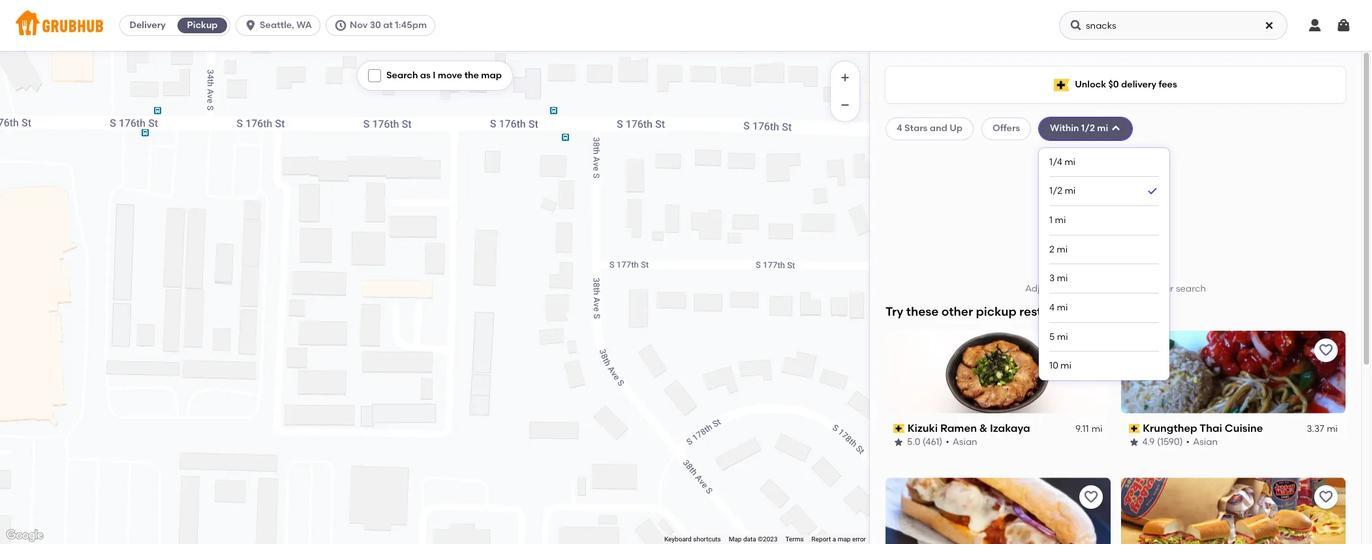 Task type: describe. For each thing, give the bounding box(es) containing it.
5.0 (461)
[[907, 437, 943, 448]]

kizuki ramen & izakaya logo image
[[886, 331, 1110, 413]]

svg image up 'unlock'
[[1070, 19, 1083, 32]]

Search for food, convenience, alcohol... search field
[[1059, 11, 1288, 40]]

try these other pickup restaurants nearby
[[886, 304, 1132, 319]]

report a map error link
[[812, 536, 866, 543]]

• for kizuki
[[946, 437, 949, 448]]

search as i move the map
[[386, 70, 502, 81]]

10
[[1049, 360, 1058, 371]]

asian for ramen
[[953, 437, 977, 448]]

plus icon image
[[839, 71, 852, 84]]

try
[[886, 304, 903, 319]]

save this restaurant image for subshop logo
[[1083, 490, 1099, 505]]

pickup
[[976, 304, 1017, 319]]

mi for 10 mi
[[1061, 360, 1072, 371]]

1/2 mi
[[1049, 186, 1076, 197]]

pickup button
[[175, 15, 230, 36]]

mi right within
[[1097, 123, 1108, 134]]

main navigation navigation
[[0, 0, 1371, 51]]

subscription pass image for kizuki ramen & izakaya
[[893, 424, 905, 433]]

check icon image
[[1146, 185, 1159, 198]]

• asian for thai
[[1186, 437, 1218, 448]]

©2023
[[758, 536, 778, 543]]

offers
[[993, 123, 1020, 134]]

1/2 inside option
[[1049, 186, 1063, 197]]

1/4 mi
[[1049, 156, 1076, 167]]

error
[[852, 536, 866, 543]]

move
[[438, 70, 462, 81]]

search
[[386, 70, 418, 81]]

3 mi
[[1049, 273, 1068, 284]]

kizuki
[[908, 422, 938, 434]]

1 horizontal spatial 1/2
[[1081, 123, 1095, 134]]

stars
[[905, 123, 928, 134]]

data
[[743, 536, 756, 543]]

pickup
[[187, 20, 218, 31]]

4.9 (1590)
[[1142, 437, 1183, 448]]

these
[[906, 304, 939, 319]]

mi for 9.11 mi
[[1092, 423, 1103, 435]]

izakaya
[[990, 422, 1030, 434]]

map
[[729, 536, 742, 543]]

nearby
[[1090, 304, 1132, 319]]

svg image inside seattle, wa button
[[244, 19, 257, 32]]

5 mi
[[1049, 331, 1068, 342]]

ramen
[[940, 422, 977, 434]]

adjust your filters or broaden your search
[[1025, 283, 1206, 294]]

shortcuts
[[693, 536, 721, 543]]

4 for 4 mi
[[1049, 302, 1055, 313]]

2 mi
[[1049, 244, 1068, 255]]

krungthep thai cuisine logo image
[[1121, 331, 1346, 413]]

(1590)
[[1157, 437, 1183, 448]]

1/2 mi option
[[1049, 177, 1159, 206]]

save this restaurant button for kizuki ramen & izakaya logo
[[1079, 338, 1103, 362]]

• asian for ramen
[[946, 437, 977, 448]]

keyboard shortcuts
[[664, 536, 721, 543]]

cuisine
[[1225, 422, 1263, 434]]

4 for 4 stars and up
[[897, 123, 902, 134]]

restaurants
[[1019, 304, 1088, 319]]

other
[[942, 304, 973, 319]]

at
[[383, 20, 393, 31]]

jersey mike's logo image
[[1121, 478, 1346, 544]]

0 horizontal spatial map
[[481, 70, 502, 81]]

10 mi
[[1049, 360, 1072, 371]]

svg image right within 1/2 mi
[[1111, 124, 1121, 134]]

4 mi
[[1049, 302, 1068, 313]]

unlock
[[1075, 79, 1106, 90]]

star icon image for krungthep thai cuisine
[[1129, 437, 1139, 448]]

delivery
[[1121, 79, 1156, 90]]

i
[[433, 70, 436, 81]]

mi for 2 mi
[[1057, 244, 1068, 255]]

krungthep
[[1143, 422, 1197, 434]]

3
[[1049, 273, 1055, 284]]

delivery button
[[120, 15, 175, 36]]

$0
[[1108, 79, 1119, 90]]

terms
[[785, 536, 804, 543]]

fees
[[1159, 79, 1177, 90]]

svg image left svg image
[[1264, 20, 1275, 31]]

seattle,
[[260, 20, 294, 31]]



Task type: locate. For each thing, give the bounding box(es) containing it.
1 vertical spatial 4
[[1049, 302, 1055, 313]]

2 asian from the left
[[1193, 437, 1218, 448]]

3.37
[[1307, 423, 1324, 435]]

1 mi
[[1049, 215, 1066, 226]]

minus icon image
[[839, 99, 852, 112]]

terms link
[[785, 536, 804, 543]]

9.11
[[1076, 423, 1089, 435]]

star icon image left 5.0
[[893, 437, 904, 448]]

list box
[[1049, 148, 1159, 380]]

mi for 1/2 mi
[[1065, 186, 1076, 197]]

0 horizontal spatial asian
[[953, 437, 977, 448]]

krungthep thai cuisine
[[1143, 422, 1263, 434]]

your right 3
[[1055, 283, 1075, 294]]

filters
[[1077, 283, 1101, 294]]

1 vertical spatial save this restaurant image
[[1318, 490, 1334, 505]]

1 horizontal spatial • asian
[[1186, 437, 1218, 448]]

subscription pass image left krungthep
[[1129, 424, 1140, 433]]

0 horizontal spatial your
[[1055, 283, 1075, 294]]

asian
[[953, 437, 977, 448], [1193, 437, 1218, 448]]

• asian down ramen at bottom right
[[946, 437, 977, 448]]

save this restaurant image
[[1318, 342, 1334, 358], [1083, 490, 1099, 505]]

1 • from the left
[[946, 437, 949, 448]]

map region
[[0, 34, 911, 544]]

svg image
[[1336, 18, 1352, 33], [244, 19, 257, 32], [334, 19, 347, 32], [1070, 19, 1083, 32], [1264, 20, 1275, 31], [1111, 124, 1121, 134]]

2 • asian from the left
[[1186, 437, 1218, 448]]

mi right 3.37 on the bottom
[[1327, 423, 1338, 435]]

(461)
[[923, 437, 943, 448]]

4 left stars at the right of page
[[897, 123, 902, 134]]

mi up 5 mi
[[1057, 302, 1068, 313]]

0 vertical spatial save this restaurant image
[[1318, 342, 1334, 358]]

seattle, wa button
[[236, 15, 326, 36]]

1 horizontal spatial save this restaurant image
[[1318, 342, 1334, 358]]

• asian
[[946, 437, 977, 448], [1186, 437, 1218, 448]]

• asian down krungthep thai cuisine
[[1186, 437, 1218, 448]]

2
[[1049, 244, 1055, 255]]

google image
[[3, 527, 46, 544]]

• for krungthep
[[1186, 437, 1190, 448]]

star icon image left "4.9"
[[1129, 437, 1139, 448]]

within 1/2 mi
[[1050, 123, 1108, 134]]

•
[[946, 437, 949, 448], [1186, 437, 1190, 448]]

keyboard
[[664, 536, 692, 543]]

0 horizontal spatial star icon image
[[893, 437, 904, 448]]

your left search
[[1155, 283, 1174, 294]]

kizuki ramen & izakaya
[[908, 422, 1030, 434]]

star icon image
[[893, 437, 904, 448], [1129, 437, 1139, 448]]

report
[[812, 536, 831, 543]]

seattle, wa
[[260, 20, 312, 31]]

save this restaurant button for subshop logo
[[1079, 486, 1103, 509]]

0 horizontal spatial save this restaurant image
[[1083, 342, 1099, 358]]

broaden
[[1114, 283, 1152, 294]]

save this restaurant image for kizuki ramen & izakaya logo
[[1083, 342, 1099, 358]]

1 • asian from the left
[[946, 437, 977, 448]]

0 horizontal spatial subscription pass image
[[893, 424, 905, 433]]

&
[[979, 422, 988, 434]]

2 your from the left
[[1155, 283, 1174, 294]]

svg image left seattle,
[[244, 19, 257, 32]]

1 horizontal spatial your
[[1155, 283, 1174, 294]]

5
[[1049, 331, 1055, 342]]

subshop logo image
[[886, 478, 1110, 544]]

1 horizontal spatial 4
[[1049, 302, 1055, 313]]

map right the
[[481, 70, 502, 81]]

map data ©2023
[[729, 536, 778, 543]]

0 vertical spatial 1/2
[[1081, 123, 1095, 134]]

1/2 right within
[[1081, 123, 1095, 134]]

1 horizontal spatial save this restaurant image
[[1318, 490, 1334, 505]]

9.11 mi
[[1076, 423, 1103, 435]]

0 horizontal spatial • asian
[[946, 437, 977, 448]]

• right '(1590)'
[[1186, 437, 1190, 448]]

1 horizontal spatial star icon image
[[1129, 437, 1139, 448]]

0 horizontal spatial 1/2
[[1049, 186, 1063, 197]]

mi inside 1/2 mi option
[[1065, 186, 1076, 197]]

list box containing 1/4 mi
[[1049, 148, 1159, 380]]

grubhub plus flag logo image
[[1054, 79, 1070, 91]]

1/4
[[1049, 156, 1062, 167]]

asian down krungthep thai cuisine
[[1193, 437, 1218, 448]]

mi right "9.11"
[[1092, 423, 1103, 435]]

1:45pm
[[395, 20, 427, 31]]

nov 30 at 1:45pm
[[350, 20, 427, 31]]

1 vertical spatial map
[[838, 536, 851, 543]]

svg image
[[1307, 18, 1323, 33]]

mi
[[1097, 123, 1108, 134], [1065, 156, 1076, 167], [1065, 186, 1076, 197], [1055, 215, 1066, 226], [1057, 244, 1068, 255], [1057, 273, 1068, 284], [1057, 302, 1068, 313], [1057, 331, 1068, 342], [1061, 360, 1072, 371], [1092, 423, 1103, 435], [1327, 423, 1338, 435]]

1 horizontal spatial subscription pass image
[[1129, 424, 1140, 433]]

4.9
[[1142, 437, 1155, 448]]

unlock $0 delivery fees
[[1075, 79, 1177, 90]]

0 vertical spatial map
[[481, 70, 502, 81]]

1 vertical spatial 1/2
[[1049, 186, 1063, 197]]

delivery
[[130, 20, 166, 31]]

• right the (461)
[[946, 437, 949, 448]]

1
[[1049, 215, 1053, 226]]

1 subscription pass image from the left
[[893, 424, 905, 433]]

map
[[481, 70, 502, 81], [838, 536, 851, 543]]

keyboard shortcuts button
[[664, 535, 721, 544]]

save this restaurant button for krungthep thai cuisine logo
[[1314, 338, 1338, 362]]

0 horizontal spatial save this restaurant image
[[1083, 490, 1099, 505]]

mi down the 1/4 mi
[[1065, 186, 1076, 197]]

mi right the 2 in the right top of the page
[[1057, 244, 1068, 255]]

subscription pass image
[[893, 424, 905, 433], [1129, 424, 1140, 433]]

or
[[1103, 283, 1112, 294]]

svg image right svg image
[[1336, 18, 1352, 33]]

your
[[1055, 283, 1075, 294], [1155, 283, 1174, 294]]

4
[[897, 123, 902, 134], [1049, 302, 1055, 313]]

0 horizontal spatial •
[[946, 437, 949, 448]]

adjust
[[1025, 283, 1053, 294]]

1 horizontal spatial map
[[838, 536, 851, 543]]

5.0
[[907, 437, 920, 448]]

and
[[930, 123, 948, 134]]

svg image inside 'nov 30 at 1:45pm' "button"
[[334, 19, 347, 32]]

a
[[833, 536, 836, 543]]

mi for 4 mi
[[1057, 302, 1068, 313]]

1 asian from the left
[[953, 437, 977, 448]]

asian for thai
[[1193, 437, 1218, 448]]

mi for 3 mi
[[1057, 273, 1068, 284]]

mi for 1 mi
[[1055, 215, 1066, 226]]

1 horizontal spatial asian
[[1193, 437, 1218, 448]]

save this restaurant image for jersey mike's logo
[[1318, 490, 1334, 505]]

search
[[1176, 283, 1206, 294]]

1 your from the left
[[1055, 283, 1075, 294]]

3.37 mi
[[1307, 423, 1338, 435]]

0 horizontal spatial 4
[[897, 123, 902, 134]]

mi right '5'
[[1057, 331, 1068, 342]]

report a map error
[[812, 536, 866, 543]]

4 down adjust
[[1049, 302, 1055, 313]]

star icon image for kizuki ramen & izakaya
[[893, 437, 904, 448]]

1 horizontal spatial •
[[1186, 437, 1190, 448]]

subscription pass image for krungthep thai cuisine
[[1129, 424, 1140, 433]]

save this restaurant image for krungthep thai cuisine logo
[[1318, 342, 1334, 358]]

0 vertical spatial 4
[[897, 123, 902, 134]]

subscription pass image left kizuki
[[893, 424, 905, 433]]

the
[[464, 70, 479, 81]]

mi for 3.37 mi
[[1327, 423, 1338, 435]]

mi for 5 mi
[[1057, 331, 1068, 342]]

1/2 down 1/4
[[1049, 186, 1063, 197]]

nov
[[350, 20, 368, 31]]

1 star icon image from the left
[[893, 437, 904, 448]]

2 • from the left
[[1186, 437, 1190, 448]]

map right a
[[838, 536, 851, 543]]

mi right '10'
[[1061, 360, 1072, 371]]

svg image left nov
[[334, 19, 347, 32]]

asian down kizuki ramen & izakaya
[[953, 437, 977, 448]]

1 vertical spatial save this restaurant image
[[1083, 490, 1099, 505]]

save this restaurant button
[[1079, 338, 1103, 362], [1314, 338, 1338, 362], [1079, 486, 1103, 509], [1314, 486, 1338, 509]]

mi for 1/4 mi
[[1065, 156, 1076, 167]]

1/2
[[1081, 123, 1095, 134], [1049, 186, 1063, 197]]

within
[[1050, 123, 1079, 134]]

save this restaurant button for jersey mike's logo
[[1314, 486, 1338, 509]]

4 stars and up
[[897, 123, 963, 134]]

thai
[[1200, 422, 1222, 434]]

mi right 1
[[1055, 215, 1066, 226]]

wa
[[296, 20, 312, 31]]

0 vertical spatial save this restaurant image
[[1083, 342, 1099, 358]]

save this restaurant image
[[1083, 342, 1099, 358], [1318, 490, 1334, 505]]

up
[[950, 123, 963, 134]]

mi right 1/4
[[1065, 156, 1076, 167]]

as
[[420, 70, 431, 81]]

30
[[370, 20, 381, 31]]

nov 30 at 1:45pm button
[[326, 15, 441, 36]]

2 subscription pass image from the left
[[1129, 424, 1140, 433]]

mi right 3
[[1057, 273, 1068, 284]]

2 star icon image from the left
[[1129, 437, 1139, 448]]



Task type: vqa. For each thing, say whether or not it's contained in the screenshot.
left your
yes



